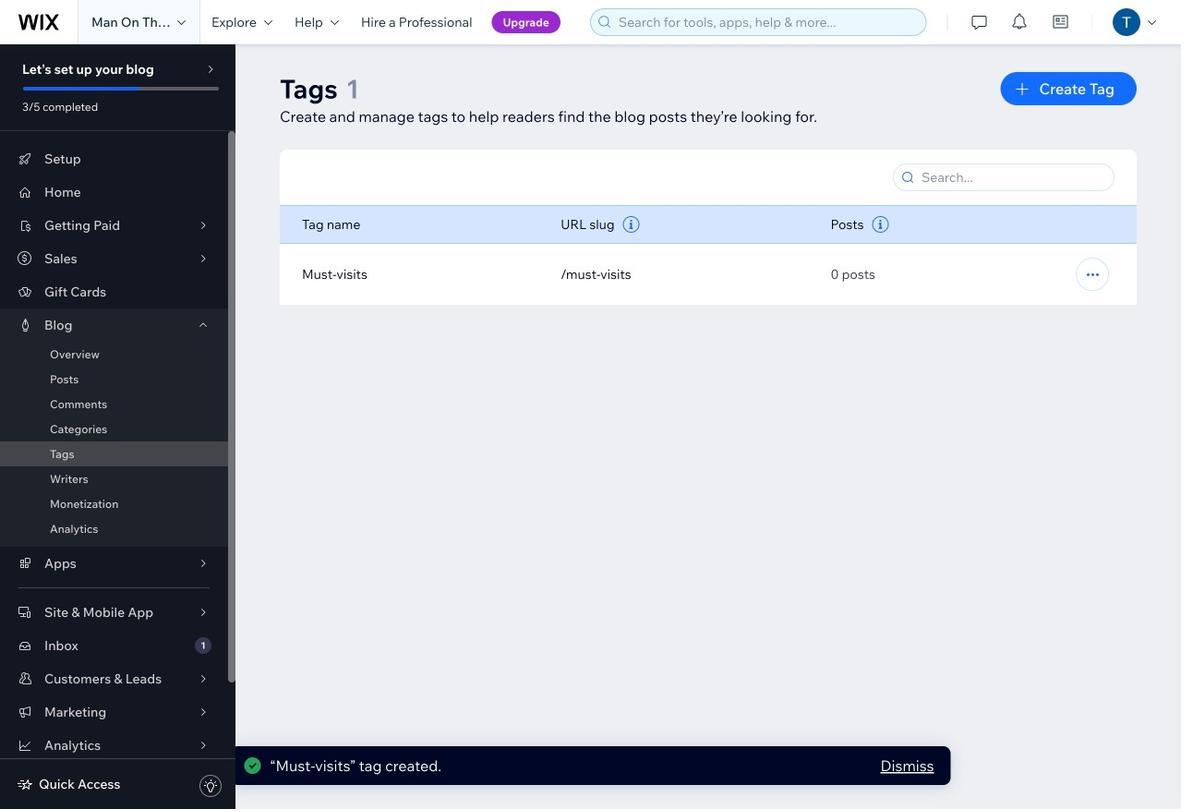 Task type: vqa. For each thing, say whether or not it's contained in the screenshot.
"Search for tools, apps, help & more..." FIELD
yes



Task type: describe. For each thing, give the bounding box(es) containing it.
Search... field
[[916, 164, 1108, 190]]

Search for tools, apps, help & more... field
[[613, 9, 920, 35]]

sidebar element
[[0, 44, 236, 809]]



Task type: locate. For each thing, give the bounding box(es) containing it.
alert
[[230, 746, 951, 785]]



